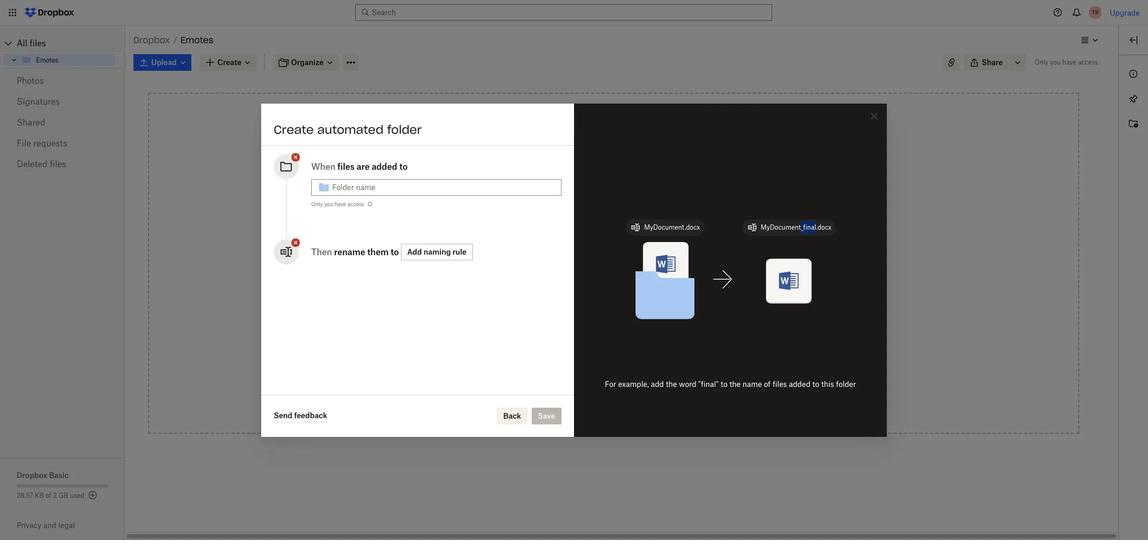 Task type: vqa. For each thing, say whether or not it's contained in the screenshot.
leftmost access
yes



Task type: locate. For each thing, give the bounding box(es) containing it.
the right use
[[593, 208, 604, 216]]

gb
[[59, 492, 68, 500]]

emotes
[[181, 35, 213, 45], [36, 56, 58, 64]]

access this folder from your desktop
[[550, 287, 678, 296]]

share inside more ways to add content "element"
[[550, 374, 571, 383]]

requests
[[33, 138, 67, 149]]

files right all
[[30, 38, 46, 49]]

1 vertical spatial share
[[550, 374, 571, 383]]

send feedback button
[[274, 410, 327, 423]]

feedback
[[294, 412, 327, 420]]

and left the manage
[[573, 374, 586, 383]]

1 vertical spatial of
[[46, 492, 51, 500]]

files for request files
[[581, 345, 596, 354]]

0 horizontal spatial only
[[311, 201, 323, 207]]

1 horizontal spatial dropbox
[[134, 35, 170, 45]]

1 horizontal spatial added
[[789, 380, 811, 389]]

and inside more ways to add content "element"
[[573, 374, 586, 383]]

0 horizontal spatial emotes
[[36, 56, 58, 64]]

files left are
[[338, 161, 355, 172]]

0 vertical spatial add
[[617, 260, 630, 269]]

share inside button
[[982, 58, 1003, 67]]

files down file requests link
[[50, 159, 66, 170]]

for
[[605, 380, 616, 389]]

files inside request files button
[[581, 345, 596, 354]]

1 vertical spatial access
[[348, 201, 364, 207]]

deleted files
[[17, 159, 66, 170]]

all files tree
[[2, 35, 125, 68]]

of left 2
[[46, 492, 51, 500]]

files right request
[[581, 345, 596, 354]]

name
[[743, 380, 762, 389]]

add right example, at the right bottom of page
[[651, 380, 664, 389]]

to
[[399, 161, 408, 172], [623, 196, 630, 205], [391, 247, 399, 257], [608, 260, 615, 269], [644, 374, 651, 383], [721, 380, 728, 389], [813, 380, 820, 389]]

upgrade link
[[1110, 8, 1140, 17]]

use
[[579, 208, 591, 216]]

0 horizontal spatial only you have access
[[311, 201, 364, 207]]

access
[[550, 287, 576, 296]]

global header element
[[0, 0, 1148, 26]]

privacy and legal
[[17, 522, 75, 530]]

the left name
[[730, 380, 741, 389]]

2 horizontal spatial the
[[730, 380, 741, 389]]

added right name
[[789, 380, 811, 389]]

of inside create automated folder 'dialog'
[[764, 380, 771, 389]]

only
[[1035, 58, 1049, 66], [311, 201, 323, 207]]

1 horizontal spatial emotes
[[181, 35, 213, 45]]

the inside drop files here to upload, or use the 'upload' button
[[593, 208, 604, 216]]

request
[[550, 345, 580, 354]]

share for share and manage access to this folder
[[550, 374, 571, 383]]

dropbox left /
[[134, 35, 170, 45]]

0 vertical spatial have
[[1063, 58, 1077, 66]]

0 horizontal spatial add
[[617, 260, 630, 269]]

example,
[[618, 380, 649, 389]]

1 horizontal spatial and
[[573, 374, 586, 383]]

0 horizontal spatial and
[[43, 522, 56, 530]]

0 vertical spatial and
[[573, 374, 586, 383]]

of
[[764, 380, 771, 389], [46, 492, 51, 500]]

2 horizontal spatial access
[[1078, 58, 1098, 66]]

0 horizontal spatial the
[[593, 208, 604, 216]]

shared link
[[17, 112, 108, 133]]

2 horizontal spatial this
[[822, 380, 834, 389]]

added right are
[[372, 161, 397, 172]]

emotes down all files
[[36, 56, 58, 64]]

0 vertical spatial access
[[1078, 58, 1098, 66]]

shared
[[17, 117, 45, 128]]

deleted files link
[[17, 154, 108, 175]]

0 vertical spatial dropbox
[[134, 35, 170, 45]]

the for add
[[730, 380, 741, 389]]

0 horizontal spatial dropbox
[[17, 471, 47, 480]]

the left word
[[666, 380, 677, 389]]

dropbox / emotes
[[134, 35, 213, 45]]

and
[[573, 374, 586, 383], [43, 522, 56, 530]]

files inside drop files here to upload, or use the 'upload' button
[[589, 196, 604, 205]]

0 vertical spatial share
[[982, 58, 1003, 67]]

1 vertical spatial only
[[311, 201, 323, 207]]

you inside create automated folder 'dialog'
[[324, 201, 333, 207]]

basic
[[49, 471, 69, 480]]

0 horizontal spatial of
[[46, 492, 51, 500]]

add naming rule
[[407, 247, 467, 256]]

upload,
[[632, 196, 659, 205]]

add
[[617, 260, 630, 269], [651, 380, 664, 389]]

folder
[[387, 122, 422, 137], [593, 287, 613, 296], [668, 374, 688, 383], [836, 380, 856, 389]]

1 vertical spatial have
[[335, 201, 346, 207]]

1 horizontal spatial the
[[666, 380, 677, 389]]

1 vertical spatial and
[[43, 522, 56, 530]]

dropbox for dropbox basic
[[17, 471, 47, 480]]

have
[[1063, 58, 1077, 66], [335, 201, 346, 207]]

only you have access
[[1035, 58, 1098, 66], [311, 201, 364, 207]]

0 horizontal spatial access
[[348, 201, 364, 207]]

1 horizontal spatial share
[[982, 58, 1003, 67]]

0 vertical spatial emotes
[[181, 35, 213, 45]]

google
[[595, 316, 620, 325]]

access inside create automated folder 'dialog'
[[348, 201, 364, 207]]

create automated folder dialog
[[261, 104, 887, 437]]

0 vertical spatial only you have access
[[1035, 58, 1098, 66]]

1 vertical spatial dropbox
[[17, 471, 47, 480]]

the
[[593, 208, 604, 216], [666, 380, 677, 389], [730, 380, 741, 389]]

files inside deleted files 'link'
[[50, 159, 66, 170]]

0 vertical spatial only
[[1035, 58, 1049, 66]]

access
[[1078, 58, 1098, 66], [348, 201, 364, 207], [619, 374, 642, 383]]

1 horizontal spatial add
[[651, 380, 664, 389]]

import
[[550, 316, 574, 325]]

add left content in the right of the page
[[617, 260, 630, 269]]

share
[[982, 58, 1003, 67], [550, 374, 571, 383]]

deleted
[[17, 159, 48, 170]]

1 horizontal spatial only you have access
[[1035, 58, 1098, 66]]

for example, add the word "final" to the name of files added to this folder
[[605, 380, 856, 389]]

1 horizontal spatial have
[[1063, 58, 1077, 66]]

added
[[372, 161, 397, 172], [789, 380, 811, 389]]

from right the import
[[576, 316, 593, 325]]

request files button
[[527, 340, 701, 360]]

dropbox up 28.57
[[17, 471, 47, 480]]

2 vertical spatial access
[[619, 374, 642, 383]]

1 horizontal spatial you
[[1051, 58, 1061, 66]]

emotes right /
[[181, 35, 213, 45]]

2
[[53, 492, 57, 500]]

files up use
[[589, 196, 604, 205]]

of right name
[[764, 380, 771, 389]]

from left your
[[615, 287, 631, 296]]

0 horizontal spatial you
[[324, 201, 333, 207]]

files
[[30, 38, 46, 49], [50, 159, 66, 170], [338, 161, 355, 172], [589, 196, 604, 205], [581, 345, 596, 354], [773, 380, 787, 389]]

files inside all files link
[[30, 38, 46, 49]]

0 vertical spatial of
[[764, 380, 771, 389]]

1 horizontal spatial of
[[764, 380, 771, 389]]

1 vertical spatial only you have access
[[311, 201, 364, 207]]

signatures link
[[17, 91, 108, 112]]

desktop
[[650, 287, 678, 296]]

here
[[605, 196, 621, 205]]

0 horizontal spatial have
[[335, 201, 346, 207]]

0 vertical spatial you
[[1051, 58, 1061, 66]]

you
[[1051, 58, 1061, 66], [324, 201, 333, 207]]

file
[[17, 138, 31, 149]]

open details pane image
[[1128, 34, 1140, 46]]

0 horizontal spatial added
[[372, 161, 397, 172]]

mydocument.docx
[[644, 224, 700, 232]]

share button
[[964, 54, 1009, 71]]

1 vertical spatial emotes
[[36, 56, 58, 64]]

0 horizontal spatial share
[[550, 374, 571, 383]]

drop
[[569, 196, 587, 205]]

and for manage
[[573, 374, 586, 383]]

share and manage access to this folder
[[550, 374, 688, 383]]

1 horizontal spatial from
[[615, 287, 631, 296]]

dropbox for dropbox / emotes
[[134, 35, 170, 45]]

open activity image
[[1128, 118, 1140, 130]]

rename them to
[[334, 247, 399, 257]]

1 vertical spatial add
[[651, 380, 664, 389]]

1 horizontal spatial access
[[619, 374, 642, 383]]

all files link
[[17, 35, 125, 52]]

this
[[578, 287, 591, 296], [653, 374, 666, 383], [822, 380, 834, 389]]

access inside more ways to add content "element"
[[619, 374, 642, 383]]

0 horizontal spatial from
[[576, 316, 593, 325]]

and left legal on the left of the page
[[43, 522, 56, 530]]

1 vertical spatial you
[[324, 201, 333, 207]]



Task type: describe. For each thing, give the bounding box(es) containing it.
create
[[274, 122, 314, 137]]

open pinned items image
[[1128, 93, 1140, 105]]

naming
[[424, 247, 451, 256]]

privacy and legal link
[[17, 522, 125, 530]]

dropbox link
[[134, 33, 170, 47]]

the for here
[[593, 208, 604, 216]]

add inside create automated folder 'dialog'
[[651, 380, 664, 389]]

request files
[[550, 345, 596, 354]]

content
[[632, 260, 660, 269]]

files are added to
[[338, 161, 408, 172]]

word
[[679, 380, 697, 389]]

them
[[367, 247, 389, 257]]

/
[[173, 35, 177, 44]]

only inside create automated folder 'dialog'
[[311, 201, 323, 207]]

photos
[[17, 76, 44, 86]]

1 vertical spatial from
[[576, 316, 593, 325]]

28.57
[[17, 492, 33, 500]]

and for legal
[[43, 522, 56, 530]]

send feedback
[[274, 412, 327, 420]]

then
[[311, 247, 332, 257]]

1 horizontal spatial this
[[653, 374, 666, 383]]

legal
[[58, 522, 75, 530]]

dropbox logo - go to the homepage image
[[21, 4, 78, 21]]

have inside create automated folder 'dialog'
[[335, 201, 346, 207]]

kb
[[35, 492, 44, 500]]

dropbox basic
[[17, 471, 69, 480]]

privacy
[[17, 522, 41, 530]]

photos link
[[17, 70, 108, 91]]

back
[[503, 412, 521, 421]]

files for deleted files
[[50, 159, 66, 170]]

all
[[17, 38, 27, 49]]

more ways to add content
[[568, 260, 660, 269]]

send
[[274, 412, 292, 420]]

back button
[[497, 408, 528, 425]]

import from google drive
[[550, 316, 640, 325]]

Folder name text field
[[332, 182, 555, 193]]

add inside "element"
[[617, 260, 630, 269]]

emotes link
[[21, 54, 115, 66]]

get more space image
[[86, 490, 99, 502]]

create automated folder
[[274, 122, 422, 137]]

folder permissions image
[[366, 200, 375, 208]]

files for all files
[[30, 38, 46, 49]]

_final
[[801, 224, 816, 232]]

when
[[311, 161, 336, 172]]

used
[[70, 492, 84, 500]]

0 horizontal spatial this
[[578, 287, 591, 296]]

upgrade
[[1110, 8, 1140, 17]]

ways
[[588, 260, 606, 269]]

to inside drop files here to upload, or use the 'upload' button
[[623, 196, 630, 205]]

emotes inside all files 'tree'
[[36, 56, 58, 64]]

more ways to add content element
[[525, 259, 703, 400]]

manage
[[588, 374, 617, 383]]

drop files here to upload, or use the 'upload' button
[[569, 196, 659, 216]]

all files
[[17, 38, 46, 49]]

.docx
[[816, 224, 832, 232]]

add naming rule button
[[401, 244, 473, 261]]

files right name
[[773, 380, 787, 389]]

more
[[568, 260, 586, 269]]

0 vertical spatial from
[[615, 287, 631, 296]]

0 vertical spatial added
[[372, 161, 397, 172]]

your
[[633, 287, 648, 296]]

1 vertical spatial added
[[789, 380, 811, 389]]

are
[[357, 161, 370, 172]]

1 horizontal spatial only
[[1035, 58, 1049, 66]]

file requests link
[[17, 133, 108, 154]]

28.57 kb of 2 gb used
[[17, 492, 84, 500]]

or
[[570, 208, 577, 216]]

mydocument
[[761, 224, 801, 232]]

signatures
[[17, 96, 60, 107]]

add
[[407, 247, 422, 256]]

this inside create automated folder 'dialog'
[[822, 380, 834, 389]]

"final"
[[699, 380, 719, 389]]

open information panel image
[[1128, 68, 1140, 80]]

button
[[635, 208, 658, 216]]

rule
[[453, 247, 467, 256]]

file requests
[[17, 138, 67, 149]]

files for drop files here to upload, or use the 'upload' button
[[589, 196, 604, 205]]

share for share
[[982, 58, 1003, 67]]

mydocument _final .docx
[[761, 224, 832, 232]]

rename
[[334, 247, 365, 257]]

'upload'
[[606, 208, 633, 216]]

automated
[[317, 122, 384, 137]]

only you have access inside create automated folder 'dialog'
[[311, 201, 364, 207]]

drive
[[622, 316, 640, 325]]



